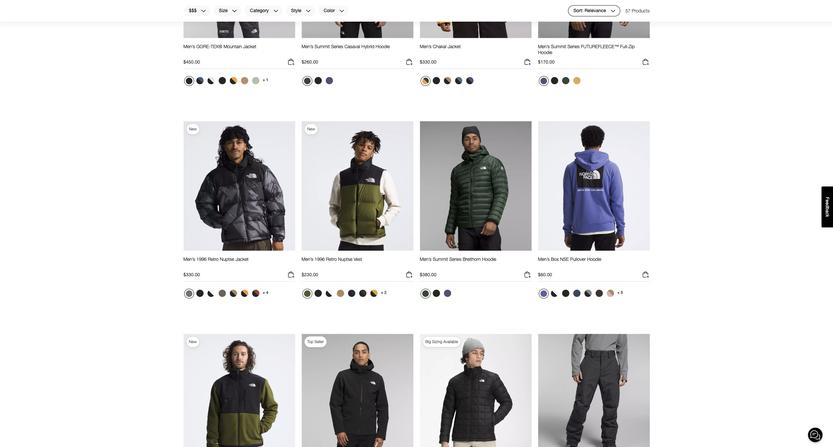 Task type: describe. For each thing, give the bounding box(es) containing it.
summit gold image
[[573, 77, 580, 84]]

d
[[825, 205, 830, 208]]

+ 2
[[381, 291, 387, 295]]

summit for $170.00
[[551, 44, 566, 49]]

coal brown/tnf black image
[[359, 290, 366, 298]]

Coal Brown/TNF Black radio
[[357, 289, 368, 299]]

Almond Butter radio
[[335, 289, 346, 299]]

0 vertical spatial summit gold/tnf black radio
[[228, 76, 239, 86]]

men's for men's summit series futurefleece™ full-zip hoodie
[[538, 44, 550, 49]]

1 vertical spatial cave blue image
[[444, 290, 451, 298]]

Cave Blue/TNF Black radio
[[464, 76, 475, 86]]

full-
[[620, 44, 629, 49]]

2 tnf white/tnf black radio from the left
[[549, 289, 560, 299]]

Dark Sage/TNF Black radio
[[453, 76, 464, 86]]

f e e d b a c k
[[825, 197, 830, 217]]

$260.00 button
[[302, 58, 413, 69]]

1 vertical spatial pine needle radio
[[420, 289, 430, 299]]

futurefleece™
[[581, 44, 619, 49]]

$230.00 button
[[302, 271, 413, 282]]

cave blue image
[[326, 77, 333, 84]]

+ 2 button
[[380, 289, 388, 298]]

1996 for $330.00
[[196, 257, 207, 262]]

nuptse for jacket
[[220, 257, 234, 262]]

tnf medium grey heather/tnf black image
[[584, 290, 592, 298]]

summit for $380.00
[[433, 257, 448, 262]]

dark sage/tnf black image
[[455, 77, 462, 84]]

big sizing available
[[425, 340, 458, 345]]

57 products
[[625, 8, 650, 13]]

men's box nse pullover hoodie image
[[538, 121, 650, 252]]

a
[[825, 210, 830, 213]]

vest
[[354, 257, 362, 262]]

tnf black image for $380.00
[[433, 290, 440, 298]]

style
[[291, 8, 301, 13]]

men's for men's 1996 retro nuptse jacket
[[183, 257, 195, 262]]

$230.00
[[302, 272, 318, 278]]

casaval
[[345, 44, 360, 49]]

$60.00 button
[[538, 271, 650, 282]]

1 horizontal spatial tnf black image
[[314, 77, 322, 84]]

c
[[825, 213, 830, 215]]

tex®
[[211, 44, 222, 49]]

$330.00 for chakal
[[420, 59, 436, 65]]

+ for men's 1996 retro nuptse jacket
[[263, 291, 265, 295]]

almond butter monogram print image
[[241, 77, 248, 84]]

men's chakal jacket
[[420, 44, 461, 49]]

summit gold/tnf black image inside radio
[[370, 290, 377, 298]]

Coal Brown/Monogram radio
[[594, 289, 604, 299]]

tnf black radio for $380.00
[[431, 289, 441, 299]]

top seller
[[307, 340, 324, 345]]

men's summit series breithorn hoodie button
[[420, 257, 496, 269]]

almond butter/tnf black image
[[444, 77, 451, 84]]

1 vertical spatial summit gold/tnf black radio
[[239, 289, 250, 299]]

gardenia white/tnf black image
[[207, 77, 215, 84]]

57
[[625, 8, 631, 13]]

0 horizontal spatial tnf black image
[[186, 78, 192, 84]]

tnf white/tnf black image inside option
[[207, 290, 215, 298]]

2
[[384, 291, 387, 295]]

men's gore-tex® mountain jacket
[[183, 44, 256, 49]]

men's for men's chakal jacket
[[420, 44, 431, 49]]

men's for men's box nse pullover hoodie
[[538, 257, 550, 262]]

cave blue image inside option
[[540, 78, 547, 84]]

dopamine blue image
[[540, 291, 547, 298]]

gore-
[[196, 44, 211, 49]]

2 e from the top
[[825, 203, 830, 205]]

box
[[551, 257, 559, 262]]

new for men's 1996 retro nuptse jacket
[[189, 127, 197, 132]]

57 products status
[[625, 5, 650, 16]]

tnf black denim image
[[219, 77, 226, 84]]

men's summit series futurefleece™ full-zip hoodie image
[[538, 0, 650, 38]]

series for futurefleece™
[[567, 44, 580, 49]]

TNF White/TNF Black radio
[[206, 289, 216, 299]]

men's summit series futurefleece™ full-zip hoodie
[[538, 44, 635, 55]]

hoodie right hybrid
[[376, 44, 390, 49]]

hoodie right pullover on the right bottom
[[587, 257, 601, 262]]

Forest Olive radio
[[302, 289, 312, 299]]

men's 1996 retro nuptse jacket button
[[183, 257, 249, 269]]

men's denali jacket image
[[183, 334, 295, 448]]

category
[[250, 8, 269, 13]]

pine needle image for men's summit series casaval hybrid hoodie
[[304, 78, 310, 84]]

retro for $230.00
[[326, 257, 337, 262]]

coal brown/monogram image
[[595, 290, 603, 298]]

chakal
[[433, 44, 446, 49]]

recycled tnf black image
[[314, 290, 322, 298]]

men's gore-tex® mountain jacket image
[[183, 0, 295, 38]]

tnf black radio for $260.00
[[313, 76, 323, 86]]

$$$ button
[[183, 5, 211, 16]]

tnf black/tnf white image
[[562, 290, 569, 298]]

almond butter/tnf black image
[[230, 290, 237, 298]]

men's 1996 retro nuptse vest image
[[302, 121, 413, 252]]

smoked pearl garment fold print image
[[186, 291, 192, 298]]

+ for men's 1996 retro nuptse vest
[[381, 291, 383, 295]]

+ 5 button
[[616, 289, 624, 298]]

Almond Butter/Pink Moss radio
[[605, 289, 616, 299]]

shady blue/tnf black image
[[573, 290, 580, 298]]

almond butter/pink moss image
[[607, 290, 614, 298]]

style button
[[286, 5, 315, 16]]

$380.00
[[420, 272, 436, 278]]

Brandy Brown/TNF Black radio
[[250, 289, 261, 299]]

men's gore-tex® mountain jacket button
[[183, 44, 256, 56]]

cave blue/tnf black image
[[466, 77, 473, 84]]

Summit Gold radio
[[572, 76, 582, 86]]

tnf white/tnf black image
[[326, 290, 333, 298]]

seller
[[314, 340, 324, 345]]

men's 1996 retro nuptse vest button
[[302, 257, 362, 269]]

men's summit series casaval hybrid hoodie
[[302, 44, 390, 49]]

$380.00 button
[[420, 271, 531, 282]]

hoodie inside "men's summit series futurefleece™ full-zip hoodie"
[[538, 50, 552, 55]]

hybrid
[[361, 44, 374, 49]]



Task type: locate. For each thing, give the bounding box(es) containing it.
+ 1 button
[[262, 76, 269, 85]]

almond butter image
[[337, 290, 344, 298]]

e up b
[[825, 203, 830, 205]]

+ inside button
[[263, 291, 265, 295]]

tnf black radio right asphalt grey/summit gold image
[[431, 76, 441, 86]]

summit up $170.00
[[551, 44, 566, 49]]

0 horizontal spatial retro
[[208, 257, 219, 262]]

tnf white/tnf black image right dopamine blue image
[[551, 290, 558, 298]]

men's inside men's gore-tex® mountain jacket button
[[183, 44, 195, 49]]

summit up "$380.00"
[[433, 257, 448, 262]]

0 horizontal spatial series
[[331, 44, 343, 49]]

Recycled TNF Black radio
[[313, 289, 323, 299]]

summit for $260.00
[[315, 44, 330, 49]]

men's inside men's 1996 retro nuptse vest button
[[302, 257, 313, 262]]

$330.00 up smoked pearl garment fold print icon
[[183, 272, 200, 278]]

summit
[[315, 44, 330, 49], [551, 44, 566, 49], [433, 257, 448, 262]]

0 horizontal spatial summit gold/tnf black radio
[[228, 76, 239, 86]]

nse
[[560, 257, 569, 262]]

size button
[[213, 5, 242, 16]]

tnf black image for $330.00
[[433, 77, 440, 84]]

1 horizontal spatial pine needle image
[[422, 291, 429, 298]]

men's inside men's summit series breithorn hoodie button
[[420, 257, 431, 262]]

nuptse
[[220, 257, 234, 262], [338, 257, 352, 262]]

0 vertical spatial $330.00
[[420, 59, 436, 65]]

summit inside "men's summit series futurefleece™ full-zip hoodie"
[[551, 44, 566, 49]]

1 1996 from the left
[[196, 257, 207, 262]]

Asphalt Grey/Summit Gold radio
[[420, 76, 430, 86]]

men's chakal jacket image
[[420, 0, 531, 38]]

pine needle image down "$380.00"
[[422, 291, 429, 298]]

0 horizontal spatial summit gold/tnf black image
[[241, 290, 248, 298]]

size
[[219, 8, 228, 13]]

nuptse for vest
[[338, 257, 352, 262]]

tnf white/tnf black image right recycled tnf black icon
[[207, 290, 215, 298]]

+ 4 button
[[262, 289, 269, 298]]

series left futurefleece™
[[567, 44, 580, 49]]

2 horizontal spatial series
[[567, 44, 580, 49]]

Pine Needle radio
[[560, 76, 571, 86], [420, 289, 430, 299]]

+ for men's box nse pullover hoodie
[[617, 291, 620, 295]]

denim blue/tnf black image
[[196, 77, 203, 84]]

series for breithorn
[[449, 257, 461, 262]]

sort: relevance
[[574, 8, 606, 13]]

tnf black image
[[314, 77, 322, 84], [186, 78, 192, 84]]

1 horizontal spatial retro
[[326, 257, 337, 262]]

1 vertical spatial $330.00 button
[[183, 271, 295, 282]]

2 1996 from the left
[[315, 257, 325, 262]]

men's 1996 retro nuptse jacket
[[183, 257, 249, 262]]

color button
[[318, 5, 349, 16]]

tnf black radio down "$380.00"
[[431, 289, 441, 299]]

+ for men's gore-tex® mountain jacket
[[263, 78, 265, 82]]

b
[[825, 208, 830, 210]]

0 horizontal spatial $330.00 button
[[183, 271, 295, 282]]

color
[[324, 8, 335, 13]]

jacket for men's summit series casaval hybrid hoodie
[[243, 44, 256, 49]]

men's thermoball™ eco jacket 2.0 image
[[420, 334, 531, 448]]

sort:
[[574, 8, 583, 13]]

pine needle image
[[562, 77, 569, 84], [304, 78, 310, 84], [422, 291, 429, 298]]

+ left 1
[[263, 78, 265, 82]]

5
[[621, 291, 623, 295]]

0 horizontal spatial summit
[[315, 44, 330, 49]]

tnf black radio right pine needle radio
[[313, 76, 323, 86]]

0 vertical spatial tnf black radio
[[313, 76, 323, 86]]

TNF Black Denim radio
[[217, 76, 227, 86]]

1 tnf white/tnf black radio from the left
[[324, 289, 334, 299]]

+ 4
[[263, 291, 268, 295]]

tnf black image left denim blue/tnf black icon
[[186, 78, 192, 84]]

Smoked Pearl Garment Fold Print radio
[[184, 289, 194, 299]]

pine needle radio left summit gold image
[[560, 76, 571, 86]]

+ inside button
[[381, 291, 383, 295]]

summit up '$260.00'
[[315, 44, 330, 49]]

1996 inside men's 1996 retro nuptse jacket button
[[196, 257, 207, 262]]

big
[[425, 340, 431, 345]]

2 horizontal spatial tnf black radio
[[549, 76, 560, 86]]

1 horizontal spatial $330.00 button
[[420, 58, 531, 69]]

0 horizontal spatial cave blue radio
[[324, 76, 334, 86]]

TNF White/TNF Black radio
[[324, 289, 334, 299], [549, 289, 560, 299]]

1 horizontal spatial summit gold/tnf black radio
[[239, 289, 250, 299]]

2 nuptse from the left
[[338, 257, 352, 262]]

1 horizontal spatial $330.00
[[420, 59, 436, 65]]

retro for $330.00
[[208, 257, 219, 262]]

1 horizontal spatial tnf white/tnf black radio
[[549, 289, 560, 299]]

men's apex bionic 3 hoodie image
[[302, 334, 413, 448]]

$330.00 down men's chakal jacket button
[[420, 59, 436, 65]]

Pine Needle radio
[[302, 76, 312, 86]]

men's inside men's box nse pullover hoodie button
[[538, 257, 550, 262]]

cave blue radio for $380.00
[[442, 289, 453, 299]]

$$$
[[189, 8, 197, 13]]

asphalt grey/summit gold image
[[422, 78, 429, 84]]

Summit Navy/TNF Black radio
[[346, 289, 357, 299]]

men's summit series breithorn hoodie
[[420, 257, 496, 262]]

pine needle image down '$260.00'
[[304, 78, 310, 84]]

0 horizontal spatial cave blue image
[[444, 290, 451, 298]]

f e e d b a c k button
[[822, 187, 833, 228]]

0 horizontal spatial pine needle radio
[[420, 289, 430, 299]]

hoodie right breithorn
[[482, 257, 496, 262]]

+ left 2
[[381, 291, 383, 295]]

men's 1996 retro nuptse vest
[[302, 257, 362, 262]]

summit gold/tnf black image
[[241, 290, 248, 298], [370, 290, 377, 298]]

$450.00
[[183, 59, 200, 65]]

tnf black image right asphalt grey/summit gold image
[[433, 77, 440, 84]]

+ left '4'
[[263, 291, 265, 295]]

1996 inside men's 1996 retro nuptse vest button
[[315, 257, 325, 262]]

recycled tnf black image
[[196, 290, 203, 298]]

$170.00
[[538, 59, 555, 65]]

mountain
[[224, 44, 242, 49]]

men's summit series casaval hybrid hoodie image
[[302, 0, 413, 38]]

2 horizontal spatial pine needle image
[[562, 77, 569, 84]]

1 retro from the left
[[208, 257, 219, 262]]

TNF Black radio
[[313, 76, 323, 86], [431, 289, 441, 299]]

+
[[263, 78, 265, 82], [263, 291, 265, 295], [381, 291, 383, 295], [617, 291, 620, 295]]

men's inside "men's summit series futurefleece™ full-zip hoodie"
[[538, 44, 550, 49]]

1 nuptse from the left
[[220, 257, 234, 262]]

e
[[825, 200, 830, 203], [825, 203, 830, 205]]

1 horizontal spatial tnf white/tnf black image
[[551, 290, 558, 298]]

men's for men's 1996 retro nuptse vest
[[302, 257, 313, 262]]

+ 1
[[263, 78, 268, 82]]

tnf black radio right cave blue option
[[549, 76, 560, 86]]

tnf white/tnf black image
[[207, 290, 215, 298], [551, 290, 558, 298]]

0 horizontal spatial tnf black radio
[[184, 76, 194, 86]]

forest olive image
[[304, 291, 310, 298]]

men's summit series futurefleece™ full-zip hoodie button
[[538, 44, 650, 56]]

$330.00 button for men's 1996 retro nuptse jacket
[[183, 271, 295, 282]]

jacket for men's 1996 retro nuptse vest
[[235, 257, 249, 262]]

men's freedom insulated pants image
[[538, 334, 650, 448]]

summit gold/tnf black image left brandy brown/tnf black radio
[[241, 290, 248, 298]]

series for casaval
[[331, 44, 343, 49]]

$choose color$ option group
[[183, 76, 262, 89], [302, 76, 335, 89], [420, 76, 476, 89], [538, 76, 583, 89], [183, 289, 262, 302], [302, 289, 380, 302], [420, 289, 453, 302], [538, 289, 616, 302]]

1 horizontal spatial summit gold/tnf black image
[[370, 290, 377, 298]]

1 horizontal spatial tnf black radio
[[431, 289, 441, 299]]

1 vertical spatial $330.00
[[183, 272, 200, 278]]

0 vertical spatial cave blue radio
[[324, 76, 334, 86]]

1 summit gold/tnf black image from the left
[[241, 290, 248, 298]]

k
[[825, 215, 830, 217]]

cave blue radio for $260.00
[[324, 76, 334, 86]]

1 horizontal spatial 1996
[[315, 257, 325, 262]]

TNF Medium Grey Heather/TNF Black radio
[[583, 289, 593, 299]]

tnf black radio for $170.00
[[549, 76, 560, 86]]

$330.00 button for men's chakal jacket
[[420, 58, 531, 69]]

$60.00
[[538, 272, 552, 278]]

misty sage fallen leaves print image
[[252, 77, 259, 84]]

summit gold/tnf black radio left almond butter monogram print icon
[[228, 76, 239, 86]]

2 tnf white/tnf black image from the left
[[551, 290, 558, 298]]

jacket inside button
[[243, 44, 256, 49]]

1 vertical spatial tnf black radio
[[431, 289, 441, 299]]

$330.00 button up almond butter/tnf black image
[[183, 271, 295, 282]]

2 horizontal spatial summit
[[551, 44, 566, 49]]

Almond Butter Monogram Print radio
[[239, 76, 250, 86]]

Falcon Brown radio
[[217, 289, 227, 299]]

series inside "men's summit series futurefleece™ full-zip hoodie"
[[567, 44, 580, 49]]

sort: relevance button
[[568, 5, 620, 16]]

Misty Sage Fallen Leaves Print radio
[[250, 76, 261, 86]]

men's box nse pullover hoodie button
[[538, 257, 601, 269]]

summit gold/tnf black image
[[230, 77, 237, 84]]

tnf white/tnf black radio left "almond butter" radio
[[324, 289, 334, 299]]

$260.00
[[302, 59, 318, 65]]

2 retro from the left
[[326, 257, 337, 262]]

1 horizontal spatial nuptse
[[338, 257, 352, 262]]

e up d
[[825, 200, 830, 203]]

1 horizontal spatial cave blue image
[[540, 78, 547, 84]]

0 horizontal spatial $330.00
[[183, 272, 200, 278]]

0 horizontal spatial nuptse
[[220, 257, 234, 262]]

summit gold/tnf black radio left brandy brown/tnf black radio
[[239, 289, 250, 299]]

Shady Blue/TNF Black radio
[[572, 289, 582, 299]]

1 vertical spatial cave blue radio
[[442, 289, 453, 299]]

available
[[443, 340, 458, 345]]

men's inside button
[[302, 44, 313, 49]]

breithorn
[[463, 257, 481, 262]]

$170.00 button
[[538, 58, 650, 69]]

tnf black image down "$380.00"
[[433, 290, 440, 298]]

men's summit series casaval hybrid hoodie button
[[302, 44, 390, 56]]

tnf black radio for $330.00
[[431, 76, 441, 86]]

Denim Blue/TNF Black radio
[[195, 76, 205, 86]]

0 horizontal spatial tnf white/tnf black image
[[207, 290, 215, 298]]

$330.00 button up cave blue/tnf black icon
[[420, 58, 531, 69]]

$450.00 button
[[183, 58, 295, 69]]

men's 1996 retro nuptse jacket image
[[183, 121, 295, 252]]

tnf black image
[[433, 77, 440, 84], [551, 77, 558, 84], [433, 290, 440, 298]]

tnf black image for $170.00
[[551, 77, 558, 84]]

1 horizontal spatial tnf black radio
[[431, 76, 441, 86]]

pullover
[[570, 257, 586, 262]]

relevance
[[585, 8, 606, 13]]

pine needle image for men's summit series breithorn hoodie
[[422, 291, 429, 298]]

falcon brown image
[[219, 290, 226, 298]]

products
[[632, 8, 650, 13]]

series
[[331, 44, 343, 49], [567, 44, 580, 49], [449, 257, 461, 262]]

1 horizontal spatial series
[[449, 257, 461, 262]]

pine needle radio down "$380.00"
[[420, 289, 430, 299]]

1996 for $230.00
[[315, 257, 325, 262]]

men's for men's summit series casaval hybrid hoodie
[[302, 44, 313, 49]]

summit navy/tnf black image
[[348, 290, 355, 298]]

pine needle image left summit gold image
[[562, 77, 569, 84]]

1 horizontal spatial cave blue radio
[[442, 289, 453, 299]]

pine needle image inside radio
[[304, 78, 310, 84]]

hoodie
[[376, 44, 390, 49], [538, 50, 552, 55], [482, 257, 496, 262], [587, 257, 601, 262]]

men's box nse pullover hoodie
[[538, 257, 601, 262]]

Summit Gold/TNF Black radio
[[228, 76, 239, 86], [239, 289, 250, 299]]

men's chakal jacket button
[[420, 44, 461, 56]]

$330.00 button
[[420, 58, 531, 69], [183, 271, 295, 282]]

sizing
[[432, 340, 442, 345]]

Recycled TNF Black radio
[[195, 289, 205, 299]]

4
[[266, 291, 268, 295]]

0 horizontal spatial tnf white/tnf black radio
[[324, 289, 334, 299]]

category button
[[244, 5, 283, 16]]

tnf black image right pine needle radio
[[314, 77, 322, 84]]

$330.00 for 1996
[[183, 272, 200, 278]]

0 vertical spatial cave blue image
[[540, 78, 547, 84]]

men's for men's gore-tex® mountain jacket
[[183, 44, 195, 49]]

Cave Blue radio
[[539, 76, 549, 86]]

+ 5
[[617, 291, 623, 295]]

1
[[266, 78, 268, 82]]

brandy brown/tnf black image
[[252, 290, 259, 298]]

1 horizontal spatial summit
[[433, 257, 448, 262]]

2 summit gold/tnf black image from the left
[[370, 290, 377, 298]]

Cave Blue radio
[[324, 76, 334, 86], [442, 289, 453, 299]]

men's inside men's 1996 retro nuptse jacket button
[[183, 257, 195, 262]]

men's
[[183, 44, 195, 49], [302, 44, 313, 49], [420, 44, 431, 49], [538, 44, 550, 49], [183, 257, 195, 262], [302, 257, 313, 262], [420, 257, 431, 262], [538, 257, 550, 262]]

series left breithorn
[[449, 257, 461, 262]]

top
[[307, 340, 313, 345]]

Almond Butter/TNF Black radio
[[442, 76, 453, 86]]

hoodie up $170.00
[[538, 50, 552, 55]]

tnf black radio left denim blue/tnf black icon
[[184, 76, 194, 86]]

new
[[189, 127, 197, 132], [307, 127, 315, 132], [189, 340, 197, 345]]

series left "casaval"
[[331, 44, 343, 49]]

cave blue image
[[540, 78, 547, 84], [444, 290, 451, 298]]

0 horizontal spatial pine needle image
[[304, 78, 310, 84]]

jacket
[[243, 44, 256, 49], [448, 44, 461, 49], [235, 257, 249, 262]]

men's for men's summit series breithorn hoodie
[[420, 257, 431, 262]]

+ left "5" in the right of the page
[[617, 291, 620, 295]]

0 vertical spatial pine needle radio
[[560, 76, 571, 86]]

0 horizontal spatial 1996
[[196, 257, 207, 262]]

f
[[825, 197, 830, 200]]

Summit Gold/TNF Black radio
[[369, 289, 379, 299]]

tnf black image right cave blue option
[[551, 77, 558, 84]]

0 vertical spatial $330.00 button
[[420, 58, 531, 69]]

men's summit series breithorn hoodie image
[[420, 121, 531, 252]]

1 tnf white/tnf black image from the left
[[207, 290, 215, 298]]

1996
[[196, 257, 207, 262], [315, 257, 325, 262]]

0 horizontal spatial tnf black radio
[[313, 76, 323, 86]]

$330.00
[[420, 59, 436, 65], [183, 272, 200, 278]]

Gardenia White/TNF Black radio
[[206, 76, 216, 86]]

summit gold/tnf black image left the + 2 button
[[370, 290, 377, 298]]

TNF Black/TNF White radio
[[560, 289, 571, 299]]

TNF Black radio
[[431, 76, 441, 86], [549, 76, 560, 86], [184, 76, 194, 86]]

1 horizontal spatial pine needle radio
[[560, 76, 571, 86]]

new for men's 1996 retro nuptse vest
[[307, 127, 315, 132]]

retro
[[208, 257, 219, 262], [326, 257, 337, 262]]

Almond Butter/TNF Black radio
[[228, 289, 239, 299]]

zip
[[629, 44, 635, 49]]

1 e from the top
[[825, 200, 830, 203]]

tnf white/tnf black radio right dopamine blue image
[[549, 289, 560, 299]]

men's inside men's chakal jacket button
[[420, 44, 431, 49]]

Dopamine Blue radio
[[539, 289, 549, 299]]



Task type: vqa. For each thing, say whether or not it's contained in the screenshot.
1. Shipping & Delivery
no



